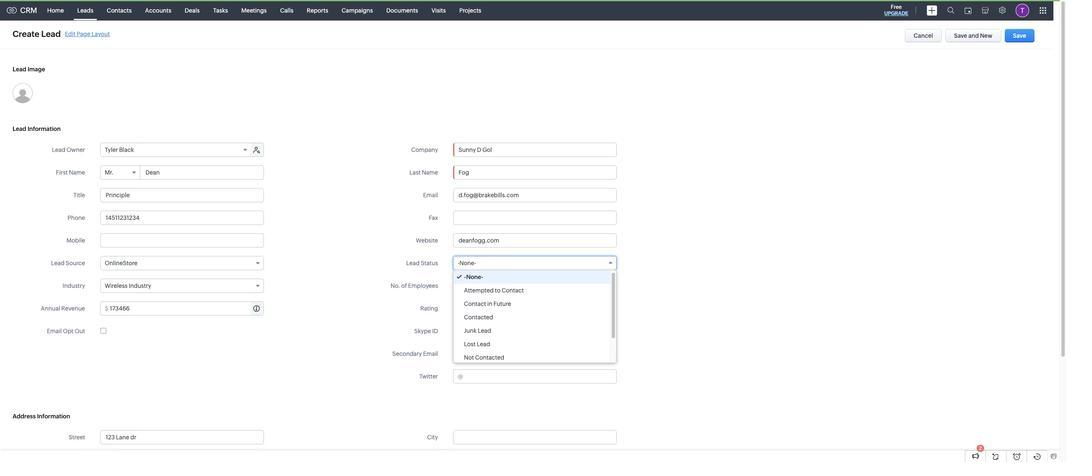 Task type: describe. For each thing, give the bounding box(es) containing it.
projects
[[459, 7, 482, 14]]

free
[[891, 4, 902, 10]]

OnlineStore field
[[100, 256, 264, 270]]

out
[[75, 328, 85, 335]]

email opt out
[[47, 328, 85, 335]]

deals
[[185, 7, 200, 14]]

lead source
[[51, 260, 85, 267]]

Tyler Black field
[[101, 143, 251, 157]]

crm
[[20, 6, 37, 15]]

campaigns link
[[335, 0, 380, 20]]

save and new button
[[946, 29, 1002, 42]]

lead inside option
[[478, 327, 491, 334]]

website
[[416, 237, 438, 244]]

0 horizontal spatial contact
[[464, 301, 486, 307]]

upgrade
[[885, 10, 909, 16]]

secondary
[[392, 350, 422, 357]]

profile element
[[1011, 0, 1035, 20]]

attempted
[[464, 287, 494, 294]]

not contacted option
[[454, 351, 610, 364]]

first name
[[56, 169, 85, 176]]

projects link
[[453, 0, 488, 20]]

contacts
[[107, 7, 132, 14]]

edit
[[65, 30, 75, 37]]

accounts link
[[138, 0, 178, 20]]

create menu element
[[922, 0, 943, 20]]

search image
[[948, 7, 955, 14]]

list box containing -none-
[[454, 270, 617, 364]]

none- inside field
[[460, 260, 476, 267]]

tyler
[[105, 146, 118, 153]]

employees
[[408, 282, 438, 289]]

rating
[[420, 305, 438, 312]]

calendar image
[[965, 7, 972, 14]]

street
[[69, 434, 85, 441]]

image
[[28, 66, 45, 73]]

address information
[[13, 413, 70, 420]]

address
[[13, 413, 36, 420]]

none- inside option
[[466, 274, 484, 280]]

no. of employees
[[391, 282, 438, 289]]

search element
[[943, 0, 960, 21]]

and
[[969, 32, 979, 39]]

Mr. field
[[101, 166, 140, 179]]

contact in future option
[[454, 297, 610, 311]]

information for address information
[[37, 413, 70, 420]]

first
[[56, 169, 68, 176]]

home link
[[41, 0, 71, 20]]

attempted to contact option
[[454, 284, 610, 297]]

0 vertical spatial contacted
[[464, 314, 493, 321]]

leads link
[[71, 0, 100, 20]]

lead left owner
[[52, 146, 65, 153]]

meetings link
[[235, 0, 274, 20]]

lost lead
[[464, 341, 490, 348]]

lead down image
[[13, 125, 26, 132]]

1 vertical spatial contacted
[[475, 354, 504, 361]]

save and new
[[954, 32, 993, 39]]

phone
[[68, 214, 85, 221]]

2 vertical spatial email
[[423, 350, 438, 357]]

fax
[[429, 214, 438, 221]]

reports
[[307, 7, 328, 14]]

visits
[[432, 7, 446, 14]]

edit page layout link
[[65, 30, 110, 37]]

mr.
[[105, 169, 114, 176]]

title
[[73, 192, 85, 199]]

home
[[47, 7, 64, 14]]

email for email
[[423, 192, 438, 199]]

last
[[410, 169, 421, 176]]

information for lead information
[[28, 125, 61, 132]]

save button
[[1005, 29, 1035, 42]]

leads
[[77, 7, 93, 14]]

lost
[[464, 341, 476, 348]]

not
[[464, 354, 474, 361]]

meetings
[[241, 7, 267, 14]]

attempted to contact
[[464, 287, 524, 294]]

lead information
[[13, 125, 61, 132]]

cancel button
[[905, 29, 942, 42]]

source
[[66, 260, 85, 267]]

lead image
[[13, 66, 45, 73]]

junk lead
[[464, 327, 491, 334]]

revenue
[[61, 305, 85, 312]]

skype id
[[414, 328, 438, 335]]

annual revenue
[[41, 305, 85, 312]]

lead inside 'option'
[[477, 341, 490, 348]]

name for first name
[[69, 169, 85, 176]]

wireless industry
[[105, 282, 151, 289]]

tyler black
[[105, 146, 134, 153]]

page
[[77, 30, 90, 37]]



Task type: locate. For each thing, give the bounding box(es) containing it.
None text field
[[453, 165, 617, 180], [140, 166, 263, 179], [100, 188, 264, 202], [453, 188, 617, 202], [100, 211, 264, 225], [453, 279, 617, 293], [110, 302, 263, 315], [453, 324, 617, 338], [453, 347, 617, 361], [100, 430, 264, 444], [453, 453, 617, 462], [453, 165, 617, 180], [140, 166, 263, 179], [100, 188, 264, 202], [453, 188, 617, 202], [100, 211, 264, 225], [453, 279, 617, 293], [110, 302, 263, 315], [453, 324, 617, 338], [453, 347, 617, 361], [100, 430, 264, 444], [453, 453, 617, 462]]

2 industry from the left
[[129, 282, 151, 289]]

-none- inside option
[[464, 274, 484, 280]]

1 vertical spatial information
[[37, 413, 70, 420]]

- right status
[[458, 260, 460, 267]]

no.
[[391, 282, 400, 289]]

in
[[487, 301, 493, 307]]

reports link
[[300, 0, 335, 20]]

deals link
[[178, 0, 206, 20]]

email
[[423, 192, 438, 199], [47, 328, 62, 335], [423, 350, 438, 357]]

contact
[[502, 287, 524, 294], [464, 301, 486, 307]]

future
[[494, 301, 511, 307]]

0 vertical spatial contact
[[502, 287, 524, 294]]

id
[[432, 328, 438, 335]]

profile image
[[1016, 4, 1030, 17]]

save for save
[[1013, 32, 1027, 39]]

- inside option
[[464, 274, 466, 280]]

None field
[[454, 143, 617, 157]]

contact right to
[[502, 287, 524, 294]]

annual
[[41, 305, 60, 312]]

0 vertical spatial -
[[458, 260, 460, 267]]

save left and
[[954, 32, 968, 39]]

create lead edit page layout
[[13, 29, 110, 39]]

wireless
[[105, 282, 128, 289]]

industry right wireless
[[129, 282, 151, 289]]

- up attempted
[[464, 274, 466, 280]]

contacts link
[[100, 0, 138, 20]]

0 vertical spatial information
[[28, 125, 61, 132]]

tasks
[[213, 7, 228, 14]]

Wireless Industry field
[[100, 279, 264, 293]]

email up the twitter
[[423, 350, 438, 357]]

@
[[458, 373, 463, 380]]

save
[[954, 32, 968, 39], [1013, 32, 1027, 39]]

not contacted
[[464, 354, 504, 361]]

lost lead option
[[454, 337, 610, 351]]

information
[[28, 125, 61, 132], [37, 413, 70, 420]]

0 horizontal spatial -
[[458, 260, 460, 267]]

-
[[458, 260, 460, 267], [464, 274, 466, 280]]

1 vertical spatial email
[[47, 328, 62, 335]]

name right first
[[69, 169, 85, 176]]

lead
[[41, 29, 61, 39], [13, 66, 26, 73], [13, 125, 26, 132], [52, 146, 65, 153], [51, 260, 64, 267], [406, 260, 420, 267], [478, 327, 491, 334], [477, 341, 490, 348]]

information right address
[[37, 413, 70, 420]]

2
[[980, 446, 982, 451]]

to
[[495, 287, 501, 294]]

0 vertical spatial email
[[423, 192, 438, 199]]

contact down attempted
[[464, 301, 486, 307]]

company
[[411, 146, 438, 153]]

lead left edit
[[41, 29, 61, 39]]

-none- inside field
[[458, 260, 476, 267]]

lead left source
[[51, 260, 64, 267]]

lead owner
[[52, 146, 85, 153]]

city
[[427, 434, 438, 441]]

list box
[[454, 270, 617, 364]]

owner
[[67, 146, 85, 153]]

secondary email
[[392, 350, 438, 357]]

- inside field
[[458, 260, 460, 267]]

of
[[401, 282, 407, 289]]

1 horizontal spatial industry
[[129, 282, 151, 289]]

0 horizontal spatial save
[[954, 32, 968, 39]]

visits link
[[425, 0, 453, 20]]

onlinestore
[[105, 260, 138, 267]]

1 vertical spatial none-
[[466, 274, 484, 280]]

mobile
[[66, 237, 85, 244]]

information up lead owner
[[28, 125, 61, 132]]

2 name from the left
[[422, 169, 438, 176]]

2 save from the left
[[1013, 32, 1027, 39]]

cancel
[[914, 32, 933, 39]]

0 vertical spatial -none-
[[458, 260, 476, 267]]

0 horizontal spatial name
[[69, 169, 85, 176]]

contacted option
[[454, 311, 610, 324]]

junk
[[464, 327, 477, 334]]

save for save and new
[[954, 32, 968, 39]]

$
[[105, 305, 109, 312]]

lead left image
[[13, 66, 26, 73]]

calls link
[[274, 0, 300, 20]]

1 horizontal spatial name
[[422, 169, 438, 176]]

email left opt
[[47, 328, 62, 335]]

email up fax on the left of the page
[[423, 192, 438, 199]]

industry inside wireless industry field
[[129, 282, 151, 289]]

accounts
[[145, 7, 171, 14]]

black
[[119, 146, 134, 153]]

create menu image
[[927, 5, 938, 15]]

1 save from the left
[[954, 32, 968, 39]]

skype
[[414, 328, 431, 335]]

name
[[69, 169, 85, 176], [422, 169, 438, 176]]

tasks link
[[206, 0, 235, 20]]

1 vertical spatial -none-
[[464, 274, 484, 280]]

image image
[[13, 83, 33, 103]]

lead up not contacted
[[477, 341, 490, 348]]

contact in future
[[464, 301, 511, 307]]

save down profile image
[[1013, 32, 1027, 39]]

layout
[[92, 30, 110, 37]]

twitter
[[419, 373, 438, 380]]

1 vertical spatial -
[[464, 274, 466, 280]]

junk lead option
[[454, 324, 610, 337]]

last name
[[410, 169, 438, 176]]

0 vertical spatial none-
[[460, 260, 476, 267]]

1 horizontal spatial -
[[464, 274, 466, 280]]

0 horizontal spatial industry
[[63, 282, 85, 289]]

campaigns
[[342, 7, 373, 14]]

1 industry from the left
[[63, 282, 85, 289]]

industry
[[63, 282, 85, 289], [129, 282, 151, 289]]

contacted down "lost lead"
[[475, 354, 504, 361]]

lead left status
[[406, 260, 420, 267]]

status
[[421, 260, 438, 267]]

free upgrade
[[885, 4, 909, 16]]

-None- field
[[453, 256, 617, 270]]

none-
[[460, 260, 476, 267], [466, 274, 484, 280]]

new
[[980, 32, 993, 39]]

name right "last"
[[422, 169, 438, 176]]

1 name from the left
[[69, 169, 85, 176]]

1 horizontal spatial save
[[1013, 32, 1027, 39]]

industry up revenue on the bottom left
[[63, 282, 85, 289]]

create
[[13, 29, 39, 39]]

name for last name
[[422, 169, 438, 176]]

email for email opt out
[[47, 328, 62, 335]]

crm link
[[7, 6, 37, 15]]

-none- option
[[454, 270, 610, 284]]

lead right the junk
[[478, 327, 491, 334]]

documents
[[386, 7, 418, 14]]

documents link
[[380, 0, 425, 20]]

calls
[[280, 7, 293, 14]]

contacted
[[464, 314, 493, 321], [475, 354, 504, 361]]

opt
[[63, 328, 74, 335]]

None text field
[[454, 143, 617, 157], [453, 211, 617, 225], [100, 233, 264, 248], [453, 233, 617, 248], [465, 370, 617, 383], [453, 430, 617, 444], [100, 453, 264, 462], [454, 143, 617, 157], [453, 211, 617, 225], [100, 233, 264, 248], [453, 233, 617, 248], [465, 370, 617, 383], [453, 430, 617, 444], [100, 453, 264, 462]]

lead status
[[406, 260, 438, 267]]

1 vertical spatial contact
[[464, 301, 486, 307]]

contacted up junk lead
[[464, 314, 493, 321]]

1 horizontal spatial contact
[[502, 287, 524, 294]]



Task type: vqa. For each thing, say whether or not it's contained in the screenshot.
the topmost Zoho
no



